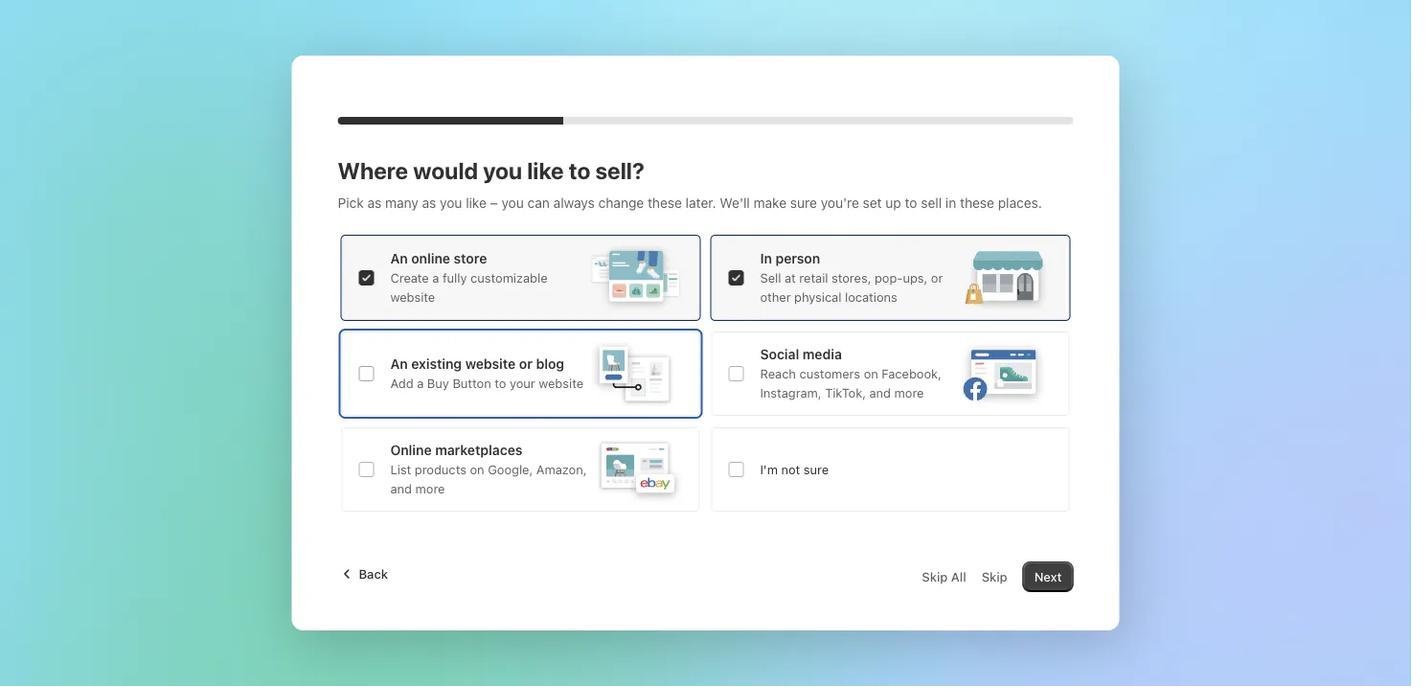 Task type: locate. For each thing, give the bounding box(es) containing it.
0 vertical spatial an
[[390, 251, 408, 266]]

and right tiktok,
[[870, 386, 891, 400]]

list
[[390, 462, 411, 477]]

website
[[390, 290, 435, 304], [465, 356, 516, 372], [539, 376, 584, 390]]

an for an existing website or blog
[[390, 356, 408, 372]]

on up tiktok,
[[864, 367, 879, 381]]

online
[[390, 442, 432, 458]]

0 vertical spatial or
[[931, 271, 943, 285]]

on for marketplaces
[[470, 462, 485, 477]]

to up the always
[[569, 157, 591, 184]]

i'm not sure
[[760, 462, 829, 477]]

to left your
[[495, 376, 506, 390]]

a left fully
[[433, 271, 439, 285]]

pick
[[338, 195, 364, 211]]

an up add
[[390, 356, 408, 372]]

products
[[415, 462, 467, 477]]

0 vertical spatial on
[[864, 367, 879, 381]]

1 vertical spatial more
[[416, 482, 445, 496]]

marketplaces
[[435, 442, 523, 458]]

an
[[390, 251, 408, 266], [390, 356, 408, 372]]

and down list
[[390, 482, 412, 496]]

1 horizontal spatial and
[[870, 386, 891, 400]]

or
[[931, 271, 943, 285], [519, 356, 533, 372]]

1 vertical spatial to
[[905, 195, 918, 211]]

these left later.
[[648, 195, 682, 211]]

0 vertical spatial like
[[527, 157, 564, 184]]

you down would
[[440, 195, 462, 211]]

as right pick
[[367, 195, 382, 211]]

sure right not
[[804, 462, 829, 477]]

1 horizontal spatial on
[[864, 367, 879, 381]]

website up button
[[465, 356, 516, 372]]

customers
[[800, 367, 861, 381]]

like
[[527, 157, 564, 184], [466, 195, 487, 211]]

an existing website or blog add a buy button to your website
[[390, 356, 584, 390]]

website inside 'an online store create a fully customizable website'
[[390, 290, 435, 304]]

0 horizontal spatial website
[[390, 290, 435, 304]]

sure
[[790, 195, 817, 211], [804, 462, 829, 477]]

reach
[[760, 367, 796, 381]]

more inside social media reach customers on facebook, instagram, tiktok, and more
[[895, 386, 924, 400]]

where would you like to sell?
[[338, 157, 645, 184]]

0 horizontal spatial and
[[390, 482, 412, 496]]

1 vertical spatial like
[[466, 195, 487, 211]]

an inside 'an online store create a fully customizable website'
[[390, 251, 408, 266]]

to right up
[[905, 195, 918, 211]]

1 horizontal spatial skip
[[982, 570, 1008, 584]]

on inside online marketplaces list products on google, amazon, and more
[[470, 462, 485, 477]]

at
[[785, 271, 796, 285]]

1 horizontal spatial or
[[931, 271, 943, 285]]

on inside social media reach customers on facebook, instagram, tiktok, and more
[[864, 367, 879, 381]]

0 horizontal spatial skip
[[922, 570, 948, 584]]

add
[[390, 376, 414, 390]]

a
[[433, 271, 439, 285], [417, 376, 424, 390]]

1 horizontal spatial a
[[433, 271, 439, 285]]

more
[[895, 386, 924, 400], [416, 482, 445, 496]]

website down create
[[390, 290, 435, 304]]

skip all button
[[911, 562, 978, 592]]

online
[[411, 251, 450, 266]]

2 vertical spatial website
[[539, 376, 584, 390]]

and inside online marketplaces list products on google, amazon, and more
[[390, 482, 412, 496]]

would
[[413, 157, 478, 184]]

fully
[[443, 271, 467, 285]]

skip right all
[[982, 570, 1008, 584]]

as right the many
[[422, 195, 436, 211]]

1 skip from the left
[[922, 570, 948, 584]]

or right ups,
[[931, 271, 943, 285]]

1 horizontal spatial as
[[422, 195, 436, 211]]

2 horizontal spatial website
[[539, 376, 584, 390]]

locations
[[845, 290, 898, 304]]

social
[[760, 346, 799, 362]]

sell
[[921, 195, 942, 211]]

an online store create a fully customizable website
[[390, 251, 548, 304]]

2 these from the left
[[960, 195, 995, 211]]

1 vertical spatial a
[[417, 376, 424, 390]]

on
[[864, 367, 879, 381], [470, 462, 485, 477]]

back
[[359, 567, 388, 581]]

website down blog at the bottom left of page
[[539, 376, 584, 390]]

skip inside button
[[922, 570, 948, 584]]

0 vertical spatial sure
[[790, 195, 817, 211]]

0 horizontal spatial more
[[416, 482, 445, 496]]

pick as many as you like – you can always change these later. we'll make sure you're set up to sell in these places.
[[338, 195, 1042, 211]]

not
[[781, 462, 800, 477]]

2 skip from the left
[[982, 570, 1008, 584]]

1 horizontal spatial these
[[960, 195, 995, 211]]

you're
[[821, 195, 859, 211]]

as
[[367, 195, 382, 211], [422, 195, 436, 211]]

0 horizontal spatial as
[[367, 195, 382, 211]]

0 vertical spatial website
[[390, 290, 435, 304]]

a inside 'an online store create a fully customizable website'
[[433, 271, 439, 285]]

a inside an existing website or blog add a buy button to your website
[[417, 376, 424, 390]]

in
[[760, 251, 772, 266]]

0 vertical spatial and
[[870, 386, 891, 400]]

0 horizontal spatial like
[[466, 195, 487, 211]]

more down products
[[416, 482, 445, 496]]

more down facebook,
[[895, 386, 924, 400]]

1 these from the left
[[648, 195, 682, 211]]

instagram,
[[760, 386, 822, 400]]

skip left all
[[922, 570, 948, 584]]

to
[[569, 157, 591, 184], [905, 195, 918, 211], [495, 376, 506, 390]]

you right –
[[502, 195, 524, 211]]

skip
[[922, 570, 948, 584], [982, 570, 1008, 584]]

an up create
[[390, 251, 408, 266]]

1 vertical spatial sure
[[804, 462, 829, 477]]

you
[[483, 157, 522, 184], [440, 195, 462, 211], [502, 195, 524, 211]]

an for an online store
[[390, 251, 408, 266]]

like up can
[[527, 157, 564, 184]]

1 as from the left
[[367, 195, 382, 211]]

like left –
[[466, 195, 487, 211]]

always
[[554, 195, 595, 211]]

0 horizontal spatial these
[[648, 195, 682, 211]]

1 vertical spatial on
[[470, 462, 485, 477]]

a left 'buy'
[[417, 376, 424, 390]]

1 vertical spatial and
[[390, 482, 412, 496]]

0 horizontal spatial on
[[470, 462, 485, 477]]

1 vertical spatial or
[[519, 356, 533, 372]]

on down marketplaces
[[470, 462, 485, 477]]

retail
[[800, 271, 828, 285]]

1 horizontal spatial more
[[895, 386, 924, 400]]

1 an from the top
[[390, 251, 408, 266]]

2 vertical spatial to
[[495, 376, 506, 390]]

an inside an existing website or blog add a buy button to your website
[[390, 356, 408, 372]]

1 vertical spatial website
[[465, 356, 516, 372]]

0 horizontal spatial to
[[495, 376, 506, 390]]

0 vertical spatial a
[[433, 271, 439, 285]]

more inside online marketplaces list products on google, amazon, and more
[[416, 482, 445, 496]]

2 horizontal spatial to
[[905, 195, 918, 211]]

0 vertical spatial more
[[895, 386, 924, 400]]

to inside an existing website or blog add a buy button to your website
[[495, 376, 506, 390]]

skip inside button
[[982, 570, 1008, 584]]

on for media
[[864, 367, 879, 381]]

facebook,
[[882, 367, 942, 381]]

0 vertical spatial to
[[569, 157, 591, 184]]

next
[[1035, 570, 1062, 584]]

0 horizontal spatial or
[[519, 356, 533, 372]]

tiktok,
[[825, 386, 866, 400]]

sure right make
[[790, 195, 817, 211]]

and
[[870, 386, 891, 400], [390, 482, 412, 496]]

these
[[648, 195, 682, 211], [960, 195, 995, 211]]

and inside social media reach customers on facebook, instagram, tiktok, and more
[[870, 386, 891, 400]]

or up your
[[519, 356, 533, 372]]

2 an from the top
[[390, 356, 408, 372]]

customizable
[[471, 271, 548, 285]]

these right in
[[960, 195, 995, 211]]

i'm
[[760, 462, 778, 477]]

skip all
[[922, 570, 967, 584]]

0 horizontal spatial a
[[417, 376, 424, 390]]

1 vertical spatial an
[[390, 356, 408, 372]]



Task type: vqa. For each thing, say whether or not it's contained in the screenshot.
the "to" to the middle
yes



Task type: describe. For each thing, give the bounding box(es) containing it.
skip for skip all
[[922, 570, 948, 584]]

sell
[[760, 271, 781, 285]]

1 horizontal spatial like
[[527, 157, 564, 184]]

many
[[385, 195, 419, 211]]

pop-
[[875, 271, 903, 285]]

amazon,
[[536, 462, 587, 477]]

other
[[760, 290, 791, 304]]

ups,
[[903, 271, 928, 285]]

physical
[[795, 290, 842, 304]]

make
[[754, 195, 787, 211]]

later.
[[686, 195, 716, 211]]

back button
[[326, 559, 400, 589]]

in
[[946, 195, 957, 211]]

–
[[490, 195, 498, 211]]

or inside an existing website or blog add a buy button to your website
[[519, 356, 533, 372]]

places.
[[998, 195, 1042, 211]]

next button
[[1023, 562, 1074, 592]]

or inside in person sell at retail stores, pop-ups, or other physical locations
[[931, 271, 943, 285]]

sell?
[[595, 157, 645, 184]]

change
[[599, 195, 644, 211]]

up
[[886, 195, 902, 211]]

1 horizontal spatial website
[[465, 356, 516, 372]]

blog
[[536, 356, 564, 372]]

person
[[776, 251, 820, 266]]

skip button
[[970, 562, 1019, 592]]

all
[[951, 570, 967, 584]]

create
[[390, 271, 429, 285]]

you up –
[[483, 157, 522, 184]]

button
[[453, 376, 491, 390]]

1 horizontal spatial to
[[569, 157, 591, 184]]

online marketplaces list products on google, amazon, and more
[[390, 442, 587, 496]]

store
[[454, 251, 487, 266]]

buy
[[427, 376, 449, 390]]

stores,
[[832, 271, 872, 285]]

set
[[863, 195, 882, 211]]

your
[[510, 376, 535, 390]]

where
[[338, 157, 408, 184]]

can
[[528, 195, 550, 211]]

we'll
[[720, 195, 750, 211]]

existing
[[411, 356, 462, 372]]

google,
[[488, 462, 533, 477]]

media
[[803, 346, 842, 362]]

social media reach customers on facebook, instagram, tiktok, and more
[[760, 346, 942, 400]]

in person sell at retail stores, pop-ups, or other physical locations
[[760, 251, 943, 304]]

skip for skip
[[982, 570, 1008, 584]]

2 as from the left
[[422, 195, 436, 211]]



